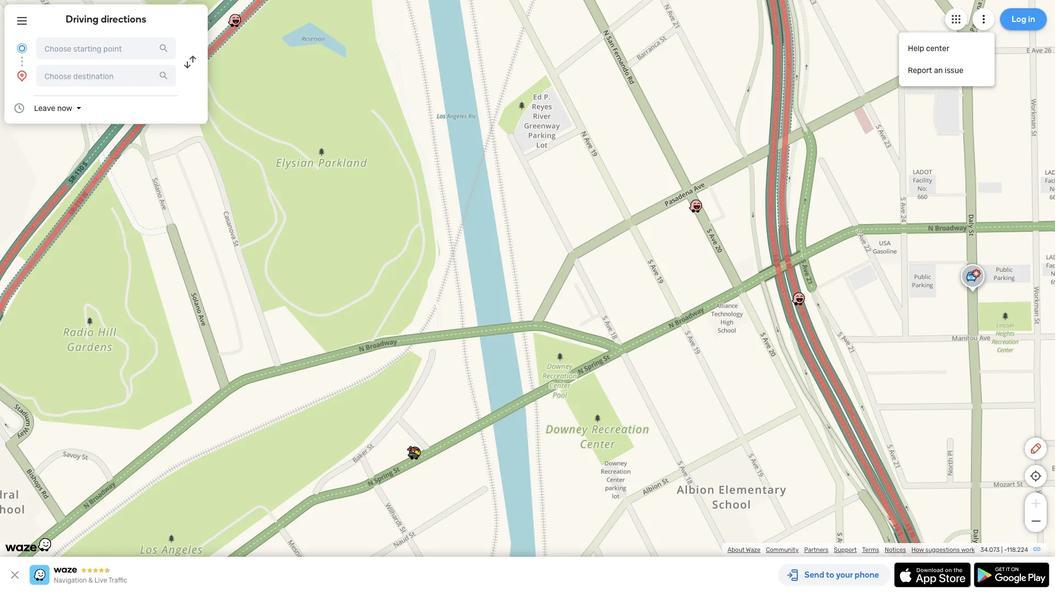 Task type: locate. For each thing, give the bounding box(es) containing it.
about
[[728, 547, 745, 554]]

how suggestions work link
[[912, 547, 976, 554]]

navigation
[[54, 577, 87, 585]]

leave now
[[34, 104, 72, 113]]

support
[[835, 547, 857, 554]]

118.224
[[1008, 547, 1029, 554]]

terms
[[863, 547, 880, 554]]

34.073 | -118.224
[[981, 547, 1029, 554]]

clock image
[[13, 102, 26, 115]]

waze
[[747, 547, 761, 554]]

zoom in image
[[1030, 498, 1044, 511]]

x image
[[8, 569, 21, 582]]

directions
[[101, 13, 147, 25]]

partners
[[805, 547, 829, 554]]

traffic
[[109, 577, 127, 585]]

notices link
[[885, 547, 907, 554]]

work
[[962, 547, 976, 554]]

zoom out image
[[1030, 515, 1044, 529]]



Task type: describe. For each thing, give the bounding box(es) containing it.
partners link
[[805, 547, 829, 554]]

support link
[[835, 547, 857, 554]]

pencil image
[[1030, 443, 1043, 456]]

suggestions
[[926, 547, 961, 554]]

terms link
[[863, 547, 880, 554]]

notices
[[885, 547, 907, 554]]

navigation & live traffic
[[54, 577, 127, 585]]

&
[[88, 577, 93, 585]]

-
[[1005, 547, 1008, 554]]

leave
[[34, 104, 55, 113]]

about waze link
[[728, 547, 761, 554]]

live
[[95, 577, 107, 585]]

Choose starting point text field
[[36, 37, 176, 59]]

current location image
[[15, 42, 29, 55]]

about waze community partners support terms notices how suggestions work
[[728, 547, 976, 554]]

community
[[767, 547, 799, 554]]

|
[[1002, 547, 1003, 554]]

driving
[[66, 13, 99, 25]]

Choose destination text field
[[36, 65, 176, 87]]

driving directions
[[66, 13, 147, 25]]

how
[[912, 547, 925, 554]]

now
[[57, 104, 72, 113]]

community link
[[767, 547, 799, 554]]

34.073
[[981, 547, 1001, 554]]

link image
[[1033, 546, 1042, 554]]

location image
[[15, 69, 29, 82]]



Task type: vqa. For each thing, say whether or not it's contained in the screenshot.
14
no



